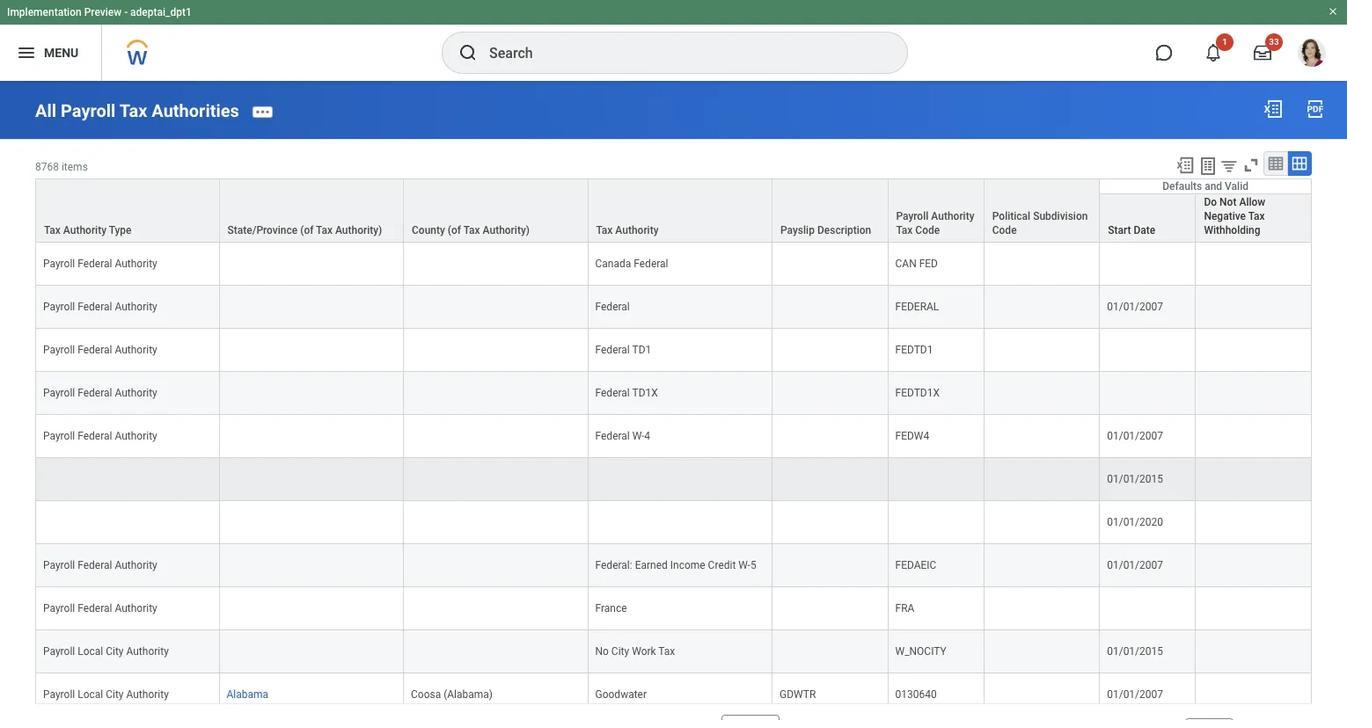 Task type: vqa. For each thing, say whether or not it's contained in the screenshot.
the top payroll local city authority
yes



Task type: describe. For each thing, give the bounding box(es) containing it.
preview
[[84, 6, 122, 18]]

01/01/2007 for 0130640
[[1107, 689, 1163, 702]]

county (of tax authority)
[[412, 224, 530, 237]]

01/01/2015 row
[[35, 459, 1312, 502]]

start date
[[1108, 224, 1155, 237]]

payroll for france
[[43, 603, 75, 615]]

authorities
[[152, 100, 239, 121]]

tax inside tax authority popup button
[[596, 224, 613, 237]]

row containing defaults and valid
[[35, 178, 1312, 243]]

01/01/2020 row
[[35, 502, 1312, 545]]

notifications element
[[1307, 35, 1321, 49]]

inbox large image
[[1254, 44, 1271, 62]]

state/province (of tax authority)
[[227, 224, 382, 237]]

city for no city work tax
[[106, 646, 124, 658]]

credit
[[708, 560, 736, 572]]

7 row from the top
[[35, 415, 1312, 459]]

canada
[[595, 258, 631, 270]]

tax authority column header
[[588, 178, 773, 243]]

1 button
[[1194, 33, 1234, 72]]

payroll local city authority for goodwater
[[43, 689, 169, 702]]

authority) for state/province (of tax authority)
[[335, 224, 382, 237]]

5
[[750, 560, 756, 572]]

city for goodwater
[[106, 689, 124, 702]]

fedtd1
[[895, 344, 933, 356]]

menu
[[44, 45, 79, 60]]

export to excel image for export to worksheets icon
[[1176, 155, 1195, 175]]

payslip
[[780, 224, 815, 237]]

code inside payroll authority tax code
[[915, 224, 940, 237]]

no
[[595, 646, 609, 658]]

fed
[[919, 258, 938, 270]]

justify image
[[16, 42, 37, 63]]

01/01/2020
[[1107, 517, 1163, 529]]

toolbar inside all payroll tax authorities main content
[[1168, 151, 1312, 178]]

implementation
[[7, 6, 82, 18]]

federal w-4
[[595, 430, 650, 443]]

tax authority
[[596, 224, 659, 237]]

coosa (alabama) element
[[411, 686, 493, 702]]

8768 items
[[35, 161, 88, 173]]

close environment banner image
[[1328, 6, 1338, 17]]

federal: earned income credit w-5
[[595, 560, 756, 572]]

tax authority type button
[[36, 179, 219, 242]]

political
[[992, 210, 1031, 222]]

authority inside payroll authority tax code
[[931, 210, 974, 222]]

county
[[412, 224, 445, 237]]

6 row from the top
[[35, 372, 1312, 415]]

france
[[595, 603, 627, 615]]

(alabama)
[[444, 689, 493, 702]]

menu button
[[0, 25, 101, 81]]

do not allow negative tax withholding button
[[1196, 194, 1311, 242]]

all payroll tax authorities element
[[35, 100, 239, 121]]

gdwtr
[[780, 689, 816, 702]]

01/01/2007 for fedaeic
[[1107, 560, 1163, 572]]

tax inside "county (of tax authority)" popup button
[[463, 224, 480, 237]]

goodwater
[[595, 689, 647, 702]]

01/01/2007 for federal
[[1107, 301, 1163, 313]]

payroll for federal
[[43, 301, 75, 313]]

view printable version (pdf) image
[[1305, 99, 1326, 120]]

export to excel image for view printable version (pdf) icon
[[1263, 99, 1284, 120]]

authority inside popup button
[[615, 224, 659, 237]]

10 row from the top
[[35, 631, 1312, 674]]

coosa
[[411, 689, 441, 702]]

allow
[[1239, 196, 1266, 208]]

no city work tax
[[595, 646, 675, 658]]

fra
[[895, 603, 915, 615]]

td1
[[632, 344, 651, 356]]

payslip description
[[780, 224, 871, 237]]

local for no city work tax
[[78, 646, 103, 658]]

payslip description button
[[773, 179, 887, 242]]

valid
[[1225, 180, 1249, 193]]

negative
[[1204, 210, 1246, 222]]

payroll local city authority for no city work tax
[[43, 646, 169, 658]]

federal td1x
[[595, 387, 658, 400]]

all
[[35, 100, 56, 121]]

implementation preview -   adeptai_dpt1
[[7, 6, 192, 18]]

subdivision
[[1033, 210, 1088, 222]]

tax inside the 'do not allow negative tax withholding'
[[1248, 210, 1265, 222]]

start date button
[[1100, 194, 1195, 242]]

all payroll tax authorities
[[35, 100, 239, 121]]

4
[[644, 430, 650, 443]]



Task type: locate. For each thing, give the bounding box(es) containing it.
9 row from the top
[[35, 588, 1312, 631]]

toolbar
[[1168, 151, 1312, 178]]

4 row from the top
[[35, 286, 1312, 329]]

payroll federal authority for w-
[[43, 430, 157, 443]]

city
[[106, 646, 124, 658], [611, 646, 629, 658], [106, 689, 124, 702]]

cell
[[220, 243, 404, 286], [404, 243, 588, 286], [773, 243, 888, 286], [984, 243, 1100, 286], [1100, 243, 1196, 286], [1196, 243, 1312, 286], [220, 286, 404, 329], [404, 286, 588, 329], [773, 286, 888, 329], [984, 286, 1100, 329], [1196, 286, 1312, 329], [220, 329, 404, 372], [404, 329, 588, 372], [773, 329, 888, 372], [984, 329, 1100, 372], [1100, 329, 1196, 372], [1196, 329, 1312, 372], [220, 372, 404, 415], [404, 372, 588, 415], [773, 372, 888, 415], [984, 372, 1100, 415], [1100, 372, 1196, 415], [1196, 372, 1312, 415], [220, 415, 404, 459], [404, 415, 588, 459], [773, 415, 888, 459], [984, 415, 1100, 459], [1196, 415, 1312, 459], [35, 459, 220, 502], [220, 459, 404, 502], [404, 459, 588, 502], [588, 459, 773, 502], [773, 459, 888, 502], [888, 459, 984, 502], [984, 459, 1100, 502], [1196, 459, 1312, 502], [35, 502, 220, 545], [220, 502, 404, 545], [404, 502, 588, 545], [588, 502, 773, 545], [773, 502, 888, 545], [888, 502, 984, 545], [984, 502, 1100, 545], [1196, 502, 1312, 545], [220, 545, 404, 588], [404, 545, 588, 588], [773, 545, 888, 588], [984, 545, 1100, 588], [1196, 545, 1312, 588], [220, 588, 404, 631], [404, 588, 588, 631], [773, 588, 888, 631], [984, 588, 1100, 631], [1100, 588, 1196, 631], [1196, 588, 1312, 631], [773, 631, 888, 674], [984, 631, 1100, 674], [1196, 631, 1312, 674], [984, 674, 1100, 717], [1196, 674, 1312, 717]]

payroll local city authority
[[43, 646, 169, 658], [43, 689, 169, 702]]

code down the political at top right
[[992, 224, 1017, 237]]

select to filter grid data image
[[1220, 156, 1239, 175]]

2 (of from the left
[[448, 224, 461, 237]]

state/province (of tax authority) column header
[[220, 178, 404, 243]]

01/01/2015
[[1107, 474, 1163, 486], [1107, 646, 1163, 658]]

code
[[915, 224, 940, 237], [992, 224, 1017, 237]]

export to excel image left view printable version (pdf) icon
[[1263, 99, 1284, 120]]

1 horizontal spatial w-
[[739, 560, 750, 572]]

type
[[109, 224, 132, 237]]

1 horizontal spatial export to excel image
[[1263, 99, 1284, 120]]

01/01/2007 for fedw4
[[1107, 430, 1163, 443]]

1 vertical spatial export to excel image
[[1176, 155, 1195, 175]]

tax inside payroll authority tax code
[[896, 224, 913, 237]]

td1x
[[632, 387, 658, 400]]

table image
[[1267, 155, 1285, 172]]

8768
[[35, 161, 59, 173]]

0 horizontal spatial authority)
[[335, 224, 382, 237]]

coosa (alabama)
[[411, 689, 493, 702]]

tax down allow
[[1248, 210, 1265, 222]]

menu banner
[[0, 0, 1347, 81]]

row
[[35, 178, 1312, 243], [35, 193, 1312, 243], [35, 243, 1312, 286], [35, 286, 1312, 329], [35, 329, 1312, 372], [35, 372, 1312, 415], [35, 415, 1312, 459], [35, 545, 1312, 588], [35, 588, 1312, 631], [35, 631, 1312, 674], [35, 674, 1312, 717]]

tax inside state/province (of tax authority) popup button
[[316, 224, 333, 237]]

export to excel image up defaults
[[1176, 155, 1195, 175]]

tax right the state/province
[[316, 224, 333, 237]]

01/01/2015 inside 'row'
[[1107, 474, 1163, 486]]

start
[[1108, 224, 1131, 237]]

authority) left county
[[335, 224, 382, 237]]

(of right the state/province
[[300, 224, 314, 237]]

1 vertical spatial payroll local city authority
[[43, 689, 169, 702]]

payroll for canada federal
[[43, 258, 75, 270]]

8 row from the top
[[35, 545, 1312, 588]]

2 01/01/2007 from the top
[[1107, 430, 1163, 443]]

2 payroll federal authority from the top
[[43, 301, 157, 313]]

payroll federal authority for earned
[[43, 560, 157, 572]]

alabama
[[227, 689, 268, 702]]

3 payroll federal authority from the top
[[43, 344, 157, 356]]

11 row from the top
[[35, 674, 1312, 717]]

alabama link
[[227, 686, 268, 702]]

fedw4
[[895, 430, 929, 443]]

description
[[817, 224, 871, 237]]

tax right work
[[658, 646, 675, 658]]

tax up canada
[[596, 224, 613, 237]]

do
[[1204, 196, 1217, 208]]

can fed
[[895, 258, 938, 270]]

3 01/01/2007 from the top
[[1107, 560, 1163, 572]]

federal:
[[595, 560, 632, 572]]

w- right credit
[[739, 560, 750, 572]]

0 horizontal spatial w-
[[632, 430, 644, 443]]

row containing do not allow negative tax withholding
[[35, 193, 1312, 243]]

1 local from the top
[[78, 646, 103, 658]]

tax authority type
[[44, 224, 132, 237]]

and
[[1205, 180, 1222, 193]]

fullscreen image
[[1242, 155, 1261, 175]]

3 row from the top
[[35, 243, 1312, 286]]

4 payroll federal authority from the top
[[43, 387, 157, 400]]

(of
[[300, 224, 314, 237], [448, 224, 461, 237]]

payroll for goodwater
[[43, 689, 75, 702]]

1 payroll federal authority from the top
[[43, 258, 157, 270]]

0 horizontal spatial (of
[[300, 224, 314, 237]]

1 (of from the left
[[300, 224, 314, 237]]

01/01/2015 inside row
[[1107, 646, 1163, 658]]

1 horizontal spatial code
[[992, 224, 1017, 237]]

federal td1
[[595, 344, 651, 356]]

items
[[62, 161, 88, 173]]

can
[[895, 258, 917, 270]]

earned
[[635, 560, 668, 572]]

fedaeic
[[895, 560, 937, 572]]

01/01/2015 for 01/01/2015 'row'
[[1107, 474, 1163, 486]]

0 horizontal spatial export to excel image
[[1176, 155, 1195, 175]]

tax down 8768 at the top left of the page
[[44, 224, 61, 237]]

payroll for federal: earned income credit w-5
[[43, 560, 75, 572]]

date
[[1134, 224, 1155, 237]]

01/01/2015 for 10th row from the top
[[1107, 646, 1163, 658]]

authority
[[931, 210, 974, 222], [63, 224, 106, 237], [615, 224, 659, 237], [115, 258, 157, 270], [115, 301, 157, 313], [115, 344, 157, 356], [115, 387, 157, 400], [115, 430, 157, 443], [115, 560, 157, 572], [115, 603, 157, 615], [126, 646, 169, 658], [126, 689, 169, 702]]

authority) inside column header
[[335, 224, 382, 237]]

2 local from the top
[[78, 689, 103, 702]]

defaults
[[1163, 180, 1202, 193]]

payroll for federal td1
[[43, 344, 75, 356]]

payroll for federal td1x
[[43, 387, 75, 400]]

payroll for no city work tax
[[43, 646, 75, 658]]

Search Workday  search field
[[489, 33, 871, 72]]

payroll authority tax code button
[[888, 179, 983, 242]]

2 code from the left
[[992, 224, 1017, 237]]

payroll inside payroll authority tax code
[[896, 210, 929, 222]]

0 vertical spatial payroll local city authority
[[43, 646, 169, 658]]

profile logan mcneil image
[[1298, 39, 1326, 70]]

tax left authorities
[[119, 100, 147, 121]]

fedtd1x
[[895, 387, 940, 400]]

0130640
[[895, 689, 937, 702]]

1 01/01/2007 from the top
[[1107, 301, 1163, 313]]

1 vertical spatial w-
[[739, 560, 750, 572]]

federal
[[78, 258, 112, 270], [634, 258, 668, 270], [78, 301, 112, 313], [595, 301, 630, 313], [78, 344, 112, 356], [595, 344, 630, 356], [78, 387, 112, 400], [595, 387, 630, 400], [78, 430, 112, 443], [595, 430, 630, 443], [78, 560, 112, 572], [78, 603, 112, 615]]

adeptai_dpt1
[[130, 6, 192, 18]]

1 code from the left
[[915, 224, 940, 237]]

county (of tax authority) button
[[404, 179, 587, 242]]

tax up can
[[896, 224, 913, 237]]

work
[[632, 646, 656, 658]]

not
[[1220, 196, 1237, 208]]

notifications large image
[[1205, 44, 1222, 62]]

w-
[[632, 430, 644, 443], [739, 560, 750, 572]]

2 01/01/2015 from the top
[[1107, 646, 1163, 658]]

code up fed
[[915, 224, 940, 237]]

export to excel image
[[1263, 99, 1284, 120], [1176, 155, 1195, 175]]

tax inside tax authority type popup button
[[44, 224, 61, 237]]

payroll federal authority for td1
[[43, 344, 157, 356]]

payroll federal authority
[[43, 258, 157, 270], [43, 301, 157, 313], [43, 344, 157, 356], [43, 387, 157, 400], [43, 430, 157, 443], [43, 560, 157, 572], [43, 603, 157, 615]]

search image
[[458, 42, 479, 63]]

01/01/2007
[[1107, 301, 1163, 313], [1107, 430, 1163, 443], [1107, 560, 1163, 572], [1107, 689, 1163, 702]]

tax authority button
[[588, 179, 772, 242]]

(of for county
[[448, 224, 461, 237]]

code inside political subdivision code
[[992, 224, 1017, 237]]

7 payroll federal authority from the top
[[43, 603, 157, 615]]

1 01/01/2015 from the top
[[1107, 474, 1163, 486]]

0 horizontal spatial code
[[915, 224, 940, 237]]

w- down td1x
[[632, 430, 644, 443]]

federal
[[895, 301, 939, 313]]

payroll authority tax code
[[896, 210, 974, 237]]

0 vertical spatial w-
[[632, 430, 644, 443]]

payroll
[[61, 100, 116, 121], [896, 210, 929, 222], [43, 258, 75, 270], [43, 301, 75, 313], [43, 344, 75, 356], [43, 387, 75, 400], [43, 430, 75, 443], [43, 560, 75, 572], [43, 603, 75, 615], [43, 646, 75, 658], [43, 689, 75, 702]]

tax right county
[[463, 224, 480, 237]]

all payroll tax authorities main content
[[0, 81, 1347, 721]]

1 payroll local city authority from the top
[[43, 646, 169, 658]]

(of inside column header
[[300, 224, 314, 237]]

0 vertical spatial 01/01/2015
[[1107, 474, 1163, 486]]

defaults and valid button
[[1100, 179, 1311, 193]]

withholding
[[1204, 224, 1261, 237]]

2 payroll local city authority from the top
[[43, 689, 169, 702]]

4 01/01/2007 from the top
[[1107, 689, 1163, 702]]

authority) right county
[[483, 224, 530, 237]]

income
[[670, 560, 705, 572]]

1 horizontal spatial authority)
[[483, 224, 530, 237]]

5 row from the top
[[35, 329, 1312, 372]]

2 authority) from the left
[[483, 224, 530, 237]]

payroll federal authority for federal
[[43, 258, 157, 270]]

33 button
[[1243, 33, 1283, 72]]

state/province (of tax authority) button
[[220, 179, 403, 242]]

expand table image
[[1291, 155, 1308, 172]]

(of for state/province
[[300, 224, 314, 237]]

payroll for federal w-4
[[43, 430, 75, 443]]

state/province
[[227, 224, 298, 237]]

33
[[1269, 37, 1279, 47]]

do not allow negative tax withholding
[[1204, 196, 1266, 237]]

w_nocity
[[895, 646, 947, 658]]

2 row from the top
[[35, 193, 1312, 243]]

1 row from the top
[[35, 178, 1312, 243]]

6 payroll federal authority from the top
[[43, 560, 157, 572]]

defaults and valid
[[1163, 180, 1249, 193]]

political subdivision code button
[[984, 179, 1099, 242]]

1 authority) from the left
[[335, 224, 382, 237]]

0 vertical spatial export to excel image
[[1263, 99, 1284, 120]]

tax
[[119, 100, 147, 121], [1248, 210, 1265, 222], [44, 224, 61, 237], [316, 224, 333, 237], [463, 224, 480, 237], [596, 224, 613, 237], [896, 224, 913, 237], [658, 646, 675, 658]]

-
[[124, 6, 128, 18]]

canada federal
[[595, 258, 668, 270]]

1 horizontal spatial (of
[[448, 224, 461, 237]]

5 payroll federal authority from the top
[[43, 430, 157, 443]]

payroll federal authority for td1x
[[43, 387, 157, 400]]

1 vertical spatial 01/01/2015
[[1107, 646, 1163, 658]]

1 vertical spatial local
[[78, 689, 103, 702]]

export to worksheets image
[[1198, 155, 1219, 177]]

authority)
[[335, 224, 382, 237], [483, 224, 530, 237]]

(of right county
[[448, 224, 461, 237]]

authority) for county (of tax authority)
[[483, 224, 530, 237]]

export to excel image inside toolbar
[[1176, 155, 1195, 175]]

0 vertical spatial local
[[78, 646, 103, 658]]

1
[[1222, 37, 1227, 47]]

local for goodwater
[[78, 689, 103, 702]]

political subdivision code
[[992, 210, 1088, 237]]



